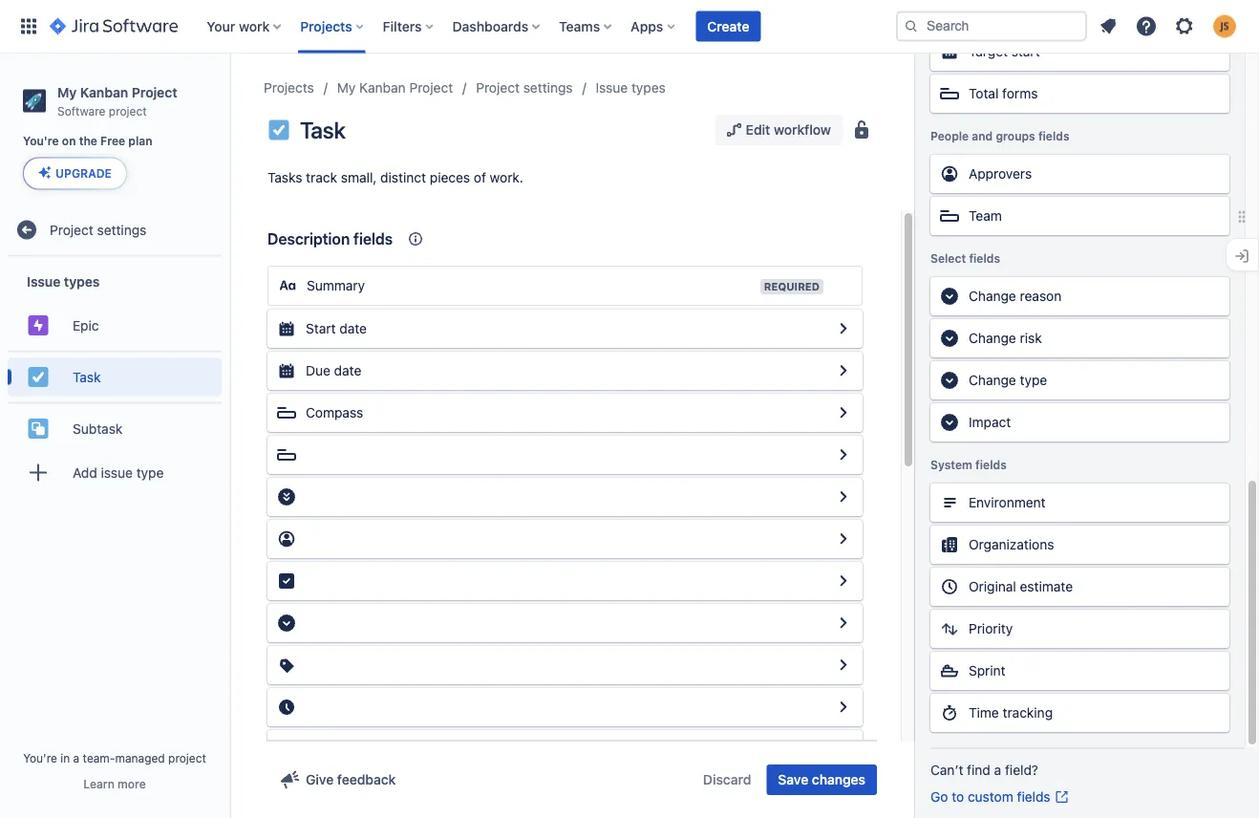 Task type: vqa. For each thing, say whether or not it's contained in the screenshot.
'seconds'
no



Task type: locate. For each thing, give the bounding box(es) containing it.
0 horizontal spatial task
[[73, 369, 101, 385]]

kanban down filters
[[359, 80, 406, 96]]

search image
[[904, 19, 919, 34]]

fields
[[1039, 129, 1070, 142], [354, 230, 393, 248], [970, 251, 1001, 265], [976, 458, 1007, 471], [1018, 789, 1051, 805]]

1 vertical spatial you're
[[23, 751, 57, 765]]

1 open field configuration image from the top
[[833, 317, 855, 340]]

1 horizontal spatial issue
[[596, 80, 628, 96]]

fields right select
[[970, 251, 1001, 265]]

can't find a field?
[[931, 762, 1039, 778]]

issue down teams dropdown button
[[596, 80, 628, 96]]

projects inside dropdown button
[[300, 18, 352, 34]]

1 open field configuration image from the top
[[833, 359, 855, 382]]

1 vertical spatial issue types
[[27, 273, 100, 289]]

3 change from the top
[[969, 372, 1017, 388]]

a right in
[[73, 751, 80, 765]]

date
[[340, 321, 367, 336], [334, 363, 362, 379]]

more information about the context fields image
[[404, 227, 427, 250]]

1 horizontal spatial project settings link
[[476, 76, 573, 99]]

change risk
[[969, 330, 1043, 346]]

types up epic
[[64, 273, 100, 289]]

kanban
[[359, 80, 406, 96], [80, 84, 128, 100]]

the
[[79, 134, 97, 148]]

banner containing your work
[[0, 0, 1260, 54]]

kanban for my kanban project software project
[[80, 84, 128, 100]]

1 vertical spatial types
[[64, 273, 100, 289]]

settings down upgrade at the left of the page
[[97, 222, 147, 237]]

0 vertical spatial settings
[[524, 80, 573, 96]]

teams button
[[554, 11, 620, 42]]

impact button
[[931, 403, 1230, 442]]

epic
[[73, 317, 99, 333]]

change up change risk
[[969, 288, 1017, 304]]

original estimate
[[969, 579, 1073, 594]]

system fields
[[931, 458, 1007, 471]]

date right due
[[334, 363, 362, 379]]

due date button
[[268, 352, 863, 390]]

on
[[62, 134, 76, 148]]

workflow
[[774, 122, 832, 138]]

project settings link
[[476, 76, 573, 99], [8, 211, 222, 249]]

my for my kanban project
[[337, 80, 356, 96]]

my up 'software'
[[57, 84, 77, 100]]

priority button
[[931, 610, 1230, 648]]

estimate
[[1020, 579, 1073, 594]]

2 you're from the top
[[23, 751, 57, 765]]

tracking
[[1003, 705, 1053, 721]]

change up 'impact'
[[969, 372, 1017, 388]]

fields left more information about the context fields image
[[354, 230, 393, 248]]

project settings link down upgrade at the left of the page
[[8, 211, 222, 249]]

work
[[239, 18, 270, 34]]

edit
[[746, 122, 771, 138]]

save changes button
[[767, 765, 877, 795]]

can't
[[931, 762, 964, 778]]

open field configuration image inside compass 'button'
[[833, 401, 855, 424]]

1 vertical spatial change
[[969, 330, 1017, 346]]

0 vertical spatial date
[[340, 321, 367, 336]]

0 horizontal spatial my
[[57, 84, 77, 100]]

0 vertical spatial types
[[632, 80, 666, 96]]

changes
[[812, 772, 866, 788]]

project
[[410, 80, 453, 96], [476, 80, 520, 96], [132, 84, 177, 100], [50, 222, 93, 237]]

add issue type
[[73, 464, 164, 480]]

1 vertical spatial date
[[334, 363, 362, 379]]

task link
[[8, 358, 222, 396]]

change type button
[[931, 361, 1230, 400]]

feedback
[[337, 772, 396, 788]]

1 horizontal spatial project
[[168, 751, 206, 765]]

date inside due date button
[[334, 363, 362, 379]]

0 vertical spatial type
[[1020, 372, 1048, 388]]

change reason
[[969, 288, 1062, 304]]

settings down teams
[[524, 80, 573, 96]]

fields right system
[[976, 458, 1007, 471]]

my kanban project software project
[[57, 84, 177, 117]]

kanban inside my kanban project software project
[[80, 84, 128, 100]]

my for my kanban project software project
[[57, 84, 77, 100]]

type right issue
[[136, 464, 164, 480]]

1 horizontal spatial my
[[337, 80, 356, 96]]

plan
[[128, 134, 153, 148]]

issue type icon image
[[268, 119, 291, 141]]

1 vertical spatial projects
[[264, 80, 314, 96]]

task
[[300, 117, 346, 143], [73, 369, 101, 385]]

project down primary element
[[410, 80, 453, 96]]

0 horizontal spatial a
[[73, 751, 80, 765]]

projects link
[[264, 76, 314, 99]]

project settings link down dashboards popup button at the left of page
[[476, 76, 573, 99]]

kanban up 'software'
[[80, 84, 128, 100]]

banner
[[0, 0, 1260, 54]]

my kanban project link
[[337, 76, 453, 99]]

0 vertical spatial project
[[109, 104, 147, 117]]

1 horizontal spatial kanban
[[359, 80, 406, 96]]

1 horizontal spatial type
[[1020, 372, 1048, 388]]

types
[[632, 80, 666, 96], [64, 273, 100, 289]]

project down dashboards popup button at the left of page
[[476, 80, 520, 96]]

project settings down upgrade at the left of the page
[[50, 222, 147, 237]]

target
[[969, 43, 1008, 59]]

project settings down dashboards popup button at the left of page
[[476, 80, 573, 96]]

jira software image
[[50, 15, 178, 38], [50, 15, 178, 38]]

field?
[[1006, 762, 1039, 778]]

project inside my kanban project link
[[410, 80, 453, 96]]

filters button
[[377, 11, 441, 42]]

0 horizontal spatial kanban
[[80, 84, 128, 100]]

change for change reason
[[969, 288, 1017, 304]]

date for due date
[[334, 363, 362, 379]]

1 vertical spatial task
[[73, 369, 101, 385]]

impact
[[969, 414, 1012, 430]]

1 vertical spatial project
[[168, 751, 206, 765]]

no restrictions image
[[851, 119, 874, 141]]

you're left "on"
[[23, 134, 59, 148]]

fields for select fields
[[970, 251, 1001, 265]]

0 vertical spatial you're
[[23, 134, 59, 148]]

epic link
[[8, 306, 222, 344]]

project up plan
[[109, 104, 147, 117]]

required
[[764, 281, 820, 293]]

a right find
[[995, 762, 1002, 778]]

managed
[[115, 751, 165, 765]]

0 vertical spatial project settings
[[476, 80, 573, 96]]

projects
[[300, 18, 352, 34], [264, 80, 314, 96]]

1 vertical spatial settings
[[97, 222, 147, 237]]

project right 'managed'
[[168, 751, 206, 765]]

start
[[1012, 43, 1041, 59]]

2 change from the top
[[969, 330, 1017, 346]]

1 change from the top
[[969, 288, 1017, 304]]

group
[[8, 256, 222, 503]]

0 horizontal spatial project settings
[[50, 222, 147, 237]]

create
[[708, 18, 750, 34]]

0 horizontal spatial issue
[[27, 273, 61, 289]]

issue types up epic
[[27, 273, 100, 289]]

0 horizontal spatial type
[[136, 464, 164, 480]]

select
[[931, 251, 967, 265]]

1 horizontal spatial types
[[632, 80, 666, 96]]

notifications image
[[1097, 15, 1120, 38]]

project settings
[[476, 80, 573, 96], [50, 222, 147, 237]]

1 you're from the top
[[23, 134, 59, 148]]

settings image
[[1174, 15, 1197, 38]]

my right projects link
[[337, 80, 356, 96]]

start date
[[306, 321, 367, 336]]

learn
[[83, 777, 115, 790]]

kanban for my kanban project
[[359, 80, 406, 96]]

issue types down apps at the top of the page
[[596, 80, 666, 96]]

change inside change reason button
[[969, 288, 1017, 304]]

description
[[268, 230, 350, 248]]

type down risk at the right of page
[[1020, 372, 1048, 388]]

discard button
[[692, 765, 763, 795]]

0 vertical spatial task
[[300, 117, 346, 143]]

to
[[952, 789, 965, 805]]

open field configuration image
[[833, 317, 855, 340], [833, 528, 855, 551], [833, 570, 855, 593], [833, 612, 855, 635], [833, 654, 855, 677], [833, 738, 855, 761]]

total forms button
[[931, 75, 1230, 113]]

you're for you're in a team-managed project
[[23, 751, 57, 765]]

priority
[[969, 621, 1013, 637]]

1 vertical spatial type
[[136, 464, 164, 480]]

0 horizontal spatial project
[[109, 104, 147, 117]]

primary element
[[11, 0, 897, 53]]

change type
[[969, 372, 1048, 388]]

time tracking button
[[931, 694, 1230, 732]]

subtask link
[[8, 409, 222, 448]]

my
[[337, 80, 356, 96], [57, 84, 77, 100]]

issue up epic link
[[27, 273, 61, 289]]

2 open field configuration image from the top
[[833, 401, 855, 424]]

open field configuration image
[[833, 359, 855, 382], [833, 401, 855, 424], [833, 444, 855, 466], [833, 486, 855, 508], [833, 696, 855, 719]]

task right issue type icon
[[300, 117, 346, 143]]

organizations
[[969, 537, 1055, 552]]

change for change risk
[[969, 330, 1017, 346]]

forms
[[1003, 86, 1038, 101]]

projects up issue type icon
[[264, 80, 314, 96]]

pieces
[[430, 170, 470, 185]]

1 horizontal spatial project settings
[[476, 80, 573, 96]]

2 vertical spatial change
[[969, 372, 1017, 388]]

1 horizontal spatial issue types
[[596, 80, 666, 96]]

of
[[474, 170, 486, 185]]

0 horizontal spatial types
[[64, 273, 100, 289]]

change left risk at the right of page
[[969, 330, 1017, 346]]

open field configuration image inside start date button
[[833, 317, 855, 340]]

change inside change risk button
[[969, 330, 1017, 346]]

projects right the work
[[300, 18, 352, 34]]

my inside my kanban project software project
[[57, 84, 77, 100]]

change inside "change type" button
[[969, 372, 1017, 388]]

appswitcher icon image
[[17, 15, 40, 38]]

risk
[[1020, 330, 1043, 346]]

1 vertical spatial project settings link
[[8, 211, 222, 249]]

total
[[969, 86, 999, 101]]

learn more button
[[83, 776, 146, 791]]

task down epic
[[73, 369, 101, 385]]

issue
[[101, 464, 133, 480]]

approvers
[[969, 166, 1032, 182]]

apps button
[[625, 11, 683, 42]]

0 vertical spatial projects
[[300, 18, 352, 34]]

1 horizontal spatial a
[[995, 762, 1002, 778]]

target start button
[[931, 32, 1230, 71]]

Search field
[[897, 11, 1088, 42]]

0 vertical spatial change
[[969, 288, 1017, 304]]

date inside start date button
[[340, 321, 367, 336]]

types down apps popup button
[[632, 80, 666, 96]]

1 horizontal spatial task
[[300, 117, 346, 143]]

date right the start
[[340, 321, 367, 336]]

0 vertical spatial issue types
[[596, 80, 666, 96]]

you're left in
[[23, 751, 57, 765]]

project up plan
[[132, 84, 177, 100]]

0 horizontal spatial project settings link
[[8, 211, 222, 249]]



Task type: describe. For each thing, give the bounding box(es) containing it.
give feedback
[[306, 772, 396, 788]]

people
[[931, 129, 969, 142]]

change reason button
[[931, 277, 1230, 315]]

people and groups fields
[[931, 129, 1070, 142]]

a for in
[[73, 751, 80, 765]]

tasks
[[268, 170, 302, 185]]

your
[[207, 18, 235, 34]]

in
[[60, 751, 70, 765]]

change risk button
[[931, 319, 1230, 357]]

4 open field configuration image from the top
[[833, 486, 855, 508]]

dashboards button
[[447, 11, 548, 42]]

go to custom fields
[[931, 789, 1051, 805]]

5 open field configuration image from the top
[[833, 654, 855, 677]]

project inside my kanban project software project
[[109, 104, 147, 117]]

my kanban project
[[337, 80, 453, 96]]

team-
[[83, 751, 115, 765]]

due date
[[306, 363, 362, 379]]

reason
[[1020, 288, 1062, 304]]

5 open field configuration image from the top
[[833, 696, 855, 719]]

free
[[100, 134, 125, 148]]

your profile and settings image
[[1214, 15, 1237, 38]]

0 horizontal spatial issue types
[[27, 273, 100, 289]]

environment button
[[931, 484, 1230, 522]]

2 open field configuration image from the top
[[833, 528, 855, 551]]

1 vertical spatial project settings
[[50, 222, 147, 237]]

fields right groups
[[1039, 129, 1070, 142]]

project down upgrade button
[[50, 222, 93, 237]]

environment
[[969, 495, 1046, 510]]

filters
[[383, 18, 422, 34]]

you're for you're on the free plan
[[23, 134, 59, 148]]

open field configuration image inside due date button
[[833, 359, 855, 382]]

select fields
[[931, 251, 1001, 265]]

due
[[306, 363, 331, 379]]

add issue type button
[[8, 453, 222, 492]]

original estimate button
[[931, 568, 1230, 606]]

subtask
[[73, 421, 123, 436]]

change for change type
[[969, 372, 1017, 388]]

your work
[[207, 18, 270, 34]]

4 open field configuration image from the top
[[833, 612, 855, 635]]

projects for projects dropdown button
[[300, 18, 352, 34]]

you're in a team-managed project
[[23, 751, 206, 765]]

software
[[57, 104, 106, 117]]

learn more
[[83, 777, 146, 790]]

compass
[[306, 405, 363, 421]]

sidebar navigation image
[[208, 76, 250, 115]]

projects button
[[295, 11, 371, 42]]

apps
[[631, 18, 664, 34]]

task group
[[8, 350, 222, 402]]

go to custom fields link
[[931, 788, 1070, 807]]

approvers button
[[931, 155, 1230, 193]]

date for start date
[[340, 321, 367, 336]]

add issue type image
[[27, 461, 50, 484]]

small,
[[341, 170, 377, 185]]

type inside button
[[1020, 372, 1048, 388]]

project inside my kanban project software project
[[132, 84, 177, 100]]

dashboards
[[453, 18, 529, 34]]

original
[[969, 579, 1017, 594]]

compass button
[[268, 394, 863, 432]]

1 vertical spatial issue
[[27, 273, 61, 289]]

start date button
[[268, 310, 863, 348]]

fields for system fields
[[976, 458, 1007, 471]]

this link will be opened in a new tab image
[[1055, 790, 1070, 805]]

edit workflow
[[746, 122, 832, 138]]

0 vertical spatial issue
[[596, 80, 628, 96]]

groups
[[996, 129, 1036, 142]]

team button
[[931, 197, 1230, 235]]

summary
[[307, 278, 365, 293]]

save
[[778, 772, 809, 788]]

more
[[118, 777, 146, 790]]

time
[[969, 705, 1000, 721]]

fields for description fields
[[354, 230, 393, 248]]

task inside group
[[73, 369, 101, 385]]

give
[[306, 772, 334, 788]]

tasks track small, distinct pieces of work.
[[268, 170, 524, 185]]

projects for projects link
[[264, 80, 314, 96]]

team
[[969, 208, 1002, 224]]

give feedback button
[[268, 765, 408, 795]]

total forms
[[969, 86, 1038, 101]]

system
[[931, 458, 973, 471]]

issue types link
[[596, 76, 666, 99]]

organizations button
[[931, 526, 1230, 564]]

sprint
[[969, 663, 1006, 679]]

fields left the this link will be opened in a new tab image
[[1018, 789, 1051, 805]]

3 open field configuration image from the top
[[833, 444, 855, 466]]

custom
[[968, 789, 1014, 805]]

help image
[[1136, 15, 1158, 38]]

you're on the free plan
[[23, 134, 153, 148]]

teams
[[559, 18, 600, 34]]

start
[[306, 321, 336, 336]]

sprint button
[[931, 652, 1230, 690]]

upgrade button
[[24, 158, 126, 189]]

discard
[[703, 772, 752, 788]]

group containing issue types
[[8, 256, 222, 503]]

distinct
[[381, 170, 426, 185]]

create button
[[696, 11, 761, 42]]

type inside button
[[136, 464, 164, 480]]

time tracking
[[969, 705, 1053, 721]]

save changes
[[778, 772, 866, 788]]

0 vertical spatial project settings link
[[476, 76, 573, 99]]

a for find
[[995, 762, 1002, 778]]

description fields
[[268, 230, 393, 248]]

add
[[73, 464, 97, 480]]

1 horizontal spatial settings
[[524, 80, 573, 96]]

0 horizontal spatial settings
[[97, 222, 147, 237]]

edit workflow button
[[716, 115, 843, 145]]

work.
[[490, 170, 524, 185]]

3 open field configuration image from the top
[[833, 570, 855, 593]]

6 open field configuration image from the top
[[833, 738, 855, 761]]



